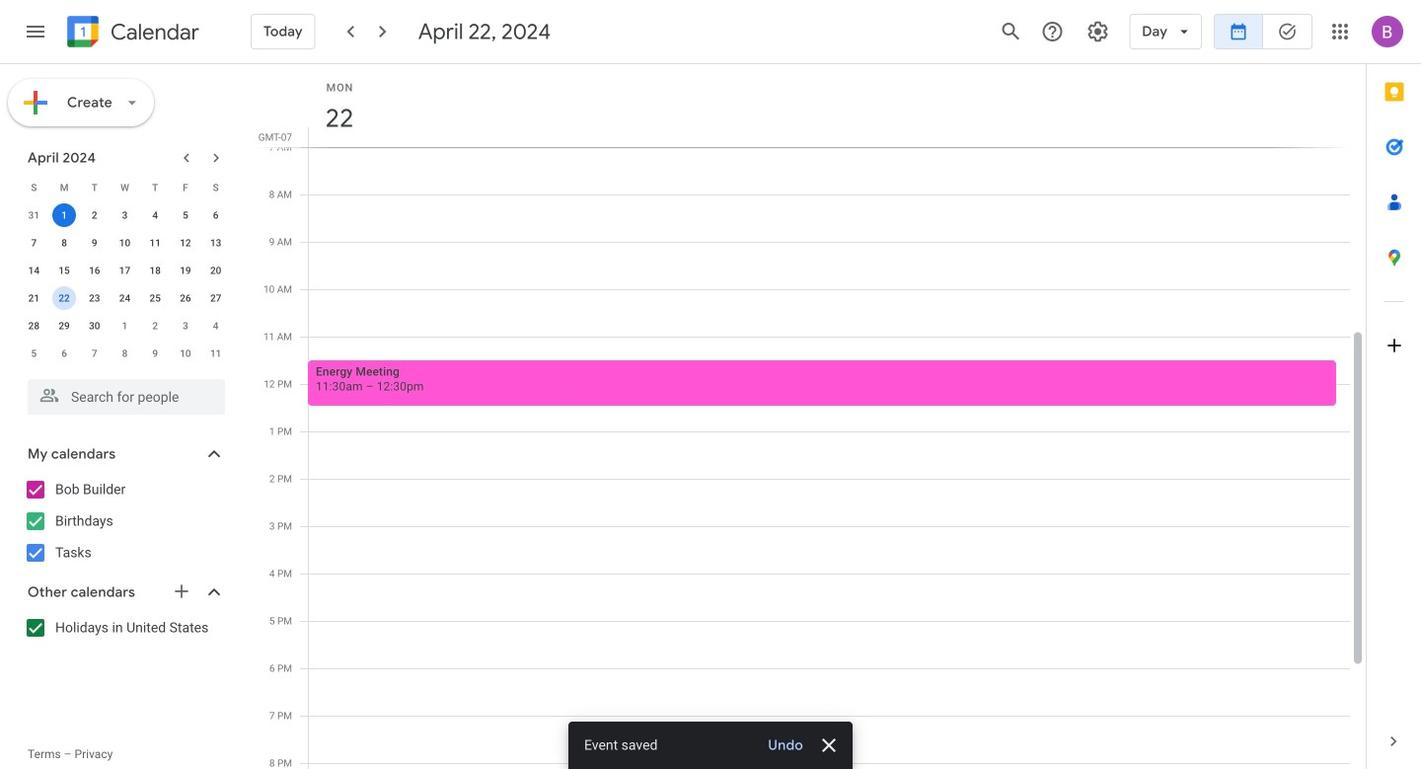 Task type: vqa. For each thing, say whether or not it's contained in the screenshot.
7 element
yes



Task type: locate. For each thing, give the bounding box(es) containing it.
grid
[[253, 64, 1366, 769]]

may 10 element
[[174, 342, 197, 365]]

row down may 1 element
[[19, 340, 231, 367]]

row group
[[19, 201, 231, 367]]

10 element
[[113, 231, 137, 255]]

3 row from the top
[[19, 229, 231, 257]]

add other calendars image
[[172, 581, 192, 601]]

may 5 element
[[22, 342, 46, 365]]

20 element
[[204, 259, 228, 282]]

19 element
[[174, 259, 197, 282]]

cell for 23 element
[[49, 284, 79, 312]]

16 element
[[83, 259, 106, 282]]

1 row from the top
[[19, 174, 231, 201]]

cell up 29 element
[[49, 284, 79, 312]]

row up 17 element
[[19, 229, 231, 257]]

2 cell from the top
[[49, 284, 79, 312]]

may 4 element
[[204, 314, 228, 338]]

column header
[[308, 64, 1350, 147]]

may 6 element
[[52, 342, 76, 365]]

5 element
[[174, 203, 197, 227]]

row up 3 element
[[19, 174, 231, 201]]

2 row from the top
[[19, 201, 231, 229]]

1 cell from the top
[[49, 201, 79, 229]]

None search field
[[0, 371, 245, 415]]

27 element
[[204, 286, 228, 310]]

cell
[[49, 201, 79, 229], [49, 284, 79, 312]]

row up may 8 element at the left top of the page
[[19, 312, 231, 340]]

row down 17 element
[[19, 284, 231, 312]]

1, today element
[[52, 203, 76, 227]]

may 7 element
[[83, 342, 106, 365]]

row up 24 element at the left top
[[19, 257, 231, 284]]

1 vertical spatial cell
[[49, 284, 79, 312]]

12 element
[[174, 231, 197, 255]]

18 element
[[143, 259, 167, 282]]

heading
[[107, 20, 199, 44]]

4 row from the top
[[19, 257, 231, 284]]

may 1 element
[[113, 314, 137, 338]]

may 2 element
[[143, 314, 167, 338]]

0 vertical spatial cell
[[49, 201, 79, 229]]

3 element
[[113, 203, 137, 227]]

11 element
[[143, 231, 167, 255]]

5 row from the top
[[19, 284, 231, 312]]

row
[[19, 174, 231, 201], [19, 201, 231, 229], [19, 229, 231, 257], [19, 257, 231, 284], [19, 284, 231, 312], [19, 312, 231, 340], [19, 340, 231, 367]]

may 9 element
[[143, 342, 167, 365]]

30 element
[[83, 314, 106, 338]]

main drawer image
[[24, 20, 47, 43]]

tab list
[[1367, 64, 1422, 714]]

cell up "8" element
[[49, 201, 79, 229]]

28 element
[[22, 314, 46, 338]]

13 element
[[204, 231, 228, 255]]

row up 10 element
[[19, 201, 231, 229]]

heading inside calendar element
[[107, 20, 199, 44]]

march 31 element
[[22, 203, 46, 227]]



Task type: describe. For each thing, give the bounding box(es) containing it.
23 element
[[83, 286, 106, 310]]

14 element
[[22, 259, 46, 282]]

29 element
[[52, 314, 76, 338]]

24 element
[[113, 286, 137, 310]]

may 8 element
[[113, 342, 137, 365]]

15 element
[[52, 259, 76, 282]]

21 element
[[22, 286, 46, 310]]

may 11 element
[[204, 342, 228, 365]]

25 element
[[143, 286, 167, 310]]

17 element
[[113, 259, 137, 282]]

cell for 2 element
[[49, 201, 79, 229]]

7 row from the top
[[19, 340, 231, 367]]

8 element
[[52, 231, 76, 255]]

calendar element
[[63, 12, 199, 55]]

april 2024 grid
[[19, 174, 231, 367]]

6 row from the top
[[19, 312, 231, 340]]

6 element
[[204, 203, 228, 227]]

26 element
[[174, 286, 197, 310]]

7 element
[[22, 231, 46, 255]]

settings menu image
[[1086, 20, 1110, 43]]

22 element
[[52, 286, 76, 310]]

Search for people text field
[[39, 379, 213, 415]]

may 3 element
[[174, 314, 197, 338]]

2 element
[[83, 203, 106, 227]]

my calendars list
[[4, 474, 245, 569]]

4 element
[[143, 203, 167, 227]]

monday, april 22 element
[[317, 96, 362, 141]]

9 element
[[83, 231, 106, 255]]



